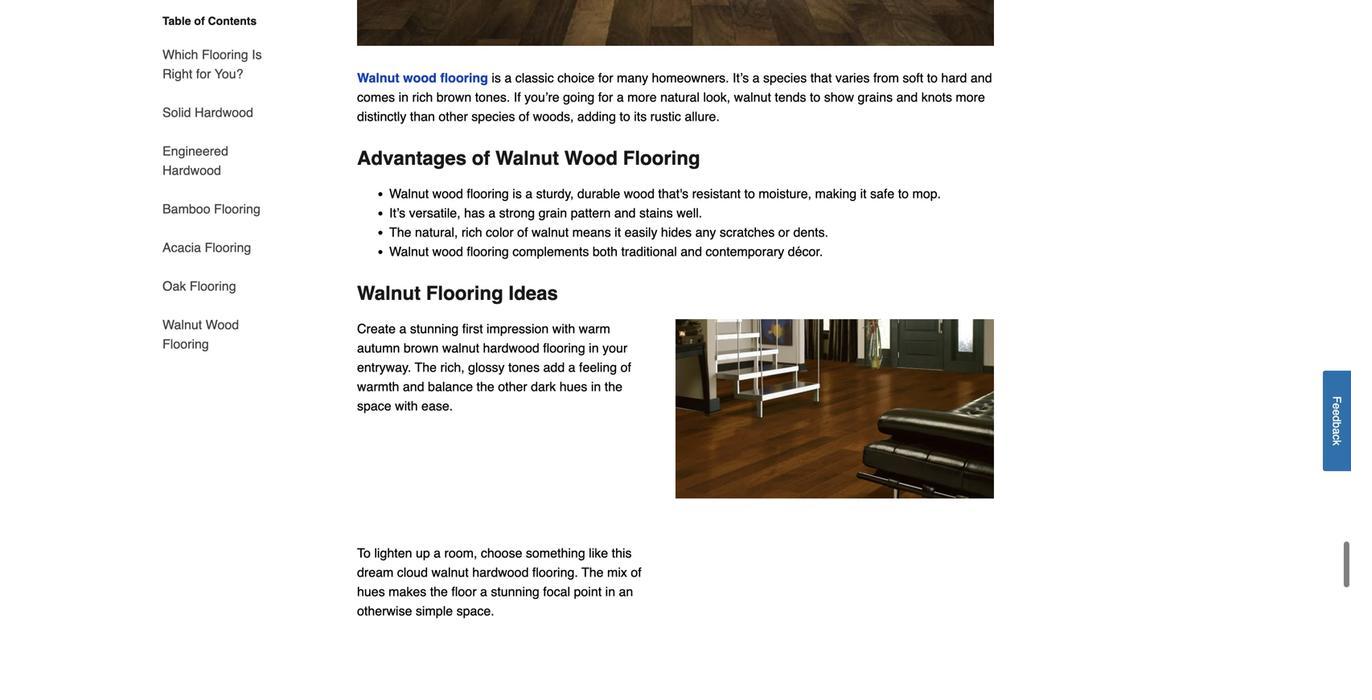 Task type: locate. For each thing, give the bounding box(es) containing it.
of right table
[[194, 14, 205, 27]]

walnut
[[357, 70, 400, 85], [496, 147, 559, 169], [389, 186, 429, 201], [389, 244, 429, 259], [357, 282, 421, 304], [163, 317, 202, 332]]

2 horizontal spatial the
[[582, 565, 604, 580]]

it's inside "walnut wood flooring is a sturdy, durable wood that's resistant to moisture, making it safe to mop. it's versatile, has a strong grain pattern and stains well. the natural, rich color of walnut means it easily hides any scratches or dents. walnut wood flooring complements both traditional and contemporary décor."
[[389, 206, 406, 220]]

it up both
[[615, 225, 621, 240]]

more
[[628, 90, 657, 105], [956, 90, 985, 105]]

solid
[[163, 105, 191, 120]]

walnut up the comes
[[357, 70, 400, 85]]

1 horizontal spatial wood
[[565, 147, 618, 169]]

0 horizontal spatial more
[[628, 90, 657, 105]]

mop.
[[913, 186, 941, 201]]

tones.
[[475, 90, 510, 105]]

1 vertical spatial is
[[513, 186, 522, 201]]

sturdy,
[[536, 186, 574, 201]]

resistant
[[692, 186, 741, 201]]

1 horizontal spatial it
[[860, 186, 867, 201]]

rich down 'has'
[[462, 225, 482, 240]]

flooring for bamboo flooring
[[214, 202, 261, 216]]

hardwood down choose
[[472, 565, 529, 580]]

0 vertical spatial other
[[439, 109, 468, 124]]

contemporary
[[706, 244, 785, 259]]

it's left versatile,
[[389, 206, 406, 220]]

the up point
[[582, 565, 604, 580]]

it's right homeowners.
[[733, 70, 749, 85]]

is up strong
[[513, 186, 522, 201]]

1 vertical spatial it's
[[389, 206, 406, 220]]

for left 'many'
[[598, 70, 613, 85]]

0 vertical spatial the
[[389, 225, 412, 240]]

1 vertical spatial hardwood
[[163, 163, 221, 178]]

of right mix on the left
[[631, 565, 642, 580]]

in down walnut wood flooring
[[399, 90, 409, 105]]

stunning left 'first'
[[410, 321, 459, 336]]

easily
[[625, 225, 658, 240]]

is up tones.
[[492, 70, 501, 85]]

1 horizontal spatial more
[[956, 90, 985, 105]]

walnut up create on the top of page
[[357, 282, 421, 304]]

0 vertical spatial hardwood
[[195, 105, 253, 120]]

hues down dream
[[357, 584, 385, 599]]

1 horizontal spatial species
[[763, 70, 807, 85]]

the down the glossy
[[477, 379, 495, 394]]

in left an at the left bottom of page
[[605, 584, 615, 599]]

0 vertical spatial is
[[492, 70, 501, 85]]

1 vertical spatial stunning
[[491, 584, 540, 599]]

walnut down room,
[[432, 565, 469, 580]]

durable
[[578, 186, 620, 201]]

with left warm
[[552, 321, 575, 336]]

flooring for acacia flooring
[[205, 240, 251, 255]]

in inside to lighten up a room, choose something like this dream cloud walnut hardwood flooring. the mix of hues makes the floor a stunning focal point in an otherwise simple space.
[[605, 584, 615, 599]]

a left that
[[753, 70, 760, 85]]

0 vertical spatial with
[[552, 321, 575, 336]]

room,
[[444, 546, 477, 561]]

warmth
[[357, 379, 399, 394]]

and up ease.
[[403, 379, 424, 394]]

dents.
[[794, 225, 829, 240]]

the down feeling
[[605, 379, 623, 394]]

with left ease.
[[395, 399, 418, 413]]

to
[[927, 70, 938, 85], [810, 90, 821, 105], [620, 109, 631, 124], [745, 186, 755, 201], [898, 186, 909, 201]]

k
[[1331, 440, 1344, 446]]

1 vertical spatial brown
[[404, 341, 439, 356]]

many
[[617, 70, 648, 85]]

1 horizontal spatial it's
[[733, 70, 749, 85]]

of down strong
[[517, 225, 528, 240]]

scratches
[[720, 225, 775, 240]]

hardwood inside 'engineered hardwood'
[[163, 163, 221, 178]]

1 horizontal spatial rich
[[462, 225, 482, 240]]

table of contents
[[163, 14, 257, 27]]

0 horizontal spatial stunning
[[410, 321, 459, 336]]

you're
[[525, 90, 560, 105]]

for left the you?
[[196, 66, 211, 81]]

species
[[763, 70, 807, 85], [472, 109, 515, 124]]

flooring down the bamboo flooring link
[[205, 240, 251, 255]]

engineered hardwood link
[[163, 132, 264, 190]]

other
[[439, 109, 468, 124], [498, 379, 527, 394]]

the inside "walnut wood flooring is a sturdy, durable wood that's resistant to moisture, making it safe to mop. it's versatile, has a strong grain pattern and stains well. the natural, rich color of walnut means it easily hides any scratches or dents. walnut wood flooring complements both traditional and contemporary décor."
[[389, 225, 412, 240]]

wood
[[403, 70, 437, 85], [433, 186, 463, 201], [624, 186, 655, 201], [433, 244, 463, 259]]

flooring inside walnut wood flooring
[[163, 337, 209, 352]]

and down soft
[[897, 90, 918, 105]]

oak flooring link
[[163, 267, 236, 306]]

tones
[[508, 360, 540, 375]]

0 vertical spatial it's
[[733, 70, 749, 85]]

2 vertical spatial the
[[582, 565, 604, 580]]

0 horizontal spatial hues
[[357, 584, 385, 599]]

for up adding
[[598, 90, 613, 105]]

solid hardwood
[[163, 105, 253, 120]]

flooring up 'has'
[[467, 186, 509, 201]]

oak
[[163, 279, 186, 294]]

engineered hardwood
[[163, 144, 228, 178]]

flooring up acacia flooring
[[214, 202, 261, 216]]

stunning
[[410, 321, 459, 336], [491, 584, 540, 599]]

1 horizontal spatial hues
[[560, 379, 588, 394]]

wood down oak flooring link
[[206, 317, 239, 332]]

1 horizontal spatial is
[[513, 186, 522, 201]]

hardwood down the you?
[[195, 105, 253, 120]]

0 horizontal spatial with
[[395, 399, 418, 413]]

a up strong
[[526, 186, 533, 201]]

stunning inside create a stunning first impression with warm autumn brown walnut hardwood flooring in your entryway. the rich, glossy tones add a feeling of warmth and balance the other dark hues in the space with ease.
[[410, 321, 459, 336]]

makes
[[389, 584, 427, 599]]

bamboo
[[163, 202, 210, 216]]

hues inside to lighten up a room, choose something like this dream cloud walnut hardwood flooring. the mix of hues makes the floor a stunning focal point in an otherwise simple space.
[[357, 584, 385, 599]]

other right than
[[439, 109, 468, 124]]

of up 'has'
[[472, 147, 490, 169]]

hues
[[560, 379, 588, 394], [357, 584, 385, 599]]

cloud
[[397, 565, 428, 580]]

mix
[[607, 565, 627, 580]]

0 horizontal spatial other
[[439, 109, 468, 124]]

e up b
[[1331, 410, 1344, 416]]

and right hard
[[971, 70, 992, 85]]

0 vertical spatial species
[[763, 70, 807, 85]]

for
[[196, 66, 211, 81], [598, 70, 613, 85], [598, 90, 613, 105]]

of down your
[[621, 360, 631, 375]]

walnut inside "walnut wood flooring is a sturdy, durable wood that's resistant to moisture, making it safe to mop. it's versatile, has a strong grain pattern and stains well. the natural, rich color of walnut means it easily hides any scratches or dents. walnut wood flooring complements both traditional and contemporary décor."
[[532, 225, 569, 240]]

1 horizontal spatial with
[[552, 321, 575, 336]]

of inside "table of contents" element
[[194, 14, 205, 27]]

other down tones
[[498, 379, 527, 394]]

acacia flooring link
[[163, 228, 251, 267]]

brown walnut engineered hardwood floor in an entryway near stairs and a black leather sofa. image
[[676, 319, 994, 499]]

both
[[593, 244, 618, 259]]

right
[[163, 66, 193, 81]]

in
[[399, 90, 409, 105], [589, 341, 599, 356], [591, 379, 601, 394], [605, 584, 615, 599]]

0 horizontal spatial it's
[[389, 206, 406, 220]]

and inside create a stunning first impression with warm autumn brown walnut hardwood flooring in your entryway. the rich, glossy tones add a feeling of warmth and balance the other dark hues in the space with ease.
[[403, 379, 424, 394]]

flooring right the oak
[[190, 279, 236, 294]]

for inside which flooring is right for you?
[[196, 66, 211, 81]]

the left natural,
[[389, 225, 412, 240]]

woods,
[[533, 109, 574, 124]]

0 vertical spatial hues
[[560, 379, 588, 394]]

more up its
[[628, 90, 657, 105]]

homeowners.
[[652, 70, 729, 85]]

flooring up that's
[[623, 147, 700, 169]]

f e e d b a c k
[[1331, 397, 1344, 446]]

walnut up complements
[[532, 225, 569, 240]]

1 horizontal spatial stunning
[[491, 584, 540, 599]]

hardwood down impression
[[483, 341, 540, 356]]

more down hard
[[956, 90, 985, 105]]

0 vertical spatial stunning
[[410, 321, 459, 336]]

walnut for walnut wood flooring
[[357, 70, 400, 85]]

engineered
[[163, 144, 228, 158]]

hardwood
[[195, 105, 253, 120], [163, 163, 221, 178]]

space.
[[457, 604, 495, 618]]

the left rich,
[[415, 360, 437, 375]]

hues inside create a stunning first impression with warm autumn brown walnut hardwood flooring in your entryway. the rich, glossy tones add a feeling of warmth and balance the other dark hues in the space with ease.
[[560, 379, 588, 394]]

wood up than
[[403, 70, 437, 85]]

color
[[486, 225, 514, 240]]

b
[[1331, 422, 1344, 428]]

a up k
[[1331, 428, 1344, 435]]

walnut for walnut wood flooring
[[163, 317, 202, 332]]

1 more from the left
[[628, 90, 657, 105]]

contents
[[208, 14, 257, 27]]

1 vertical spatial rich
[[462, 225, 482, 240]]

0 horizontal spatial rich
[[412, 90, 433, 105]]

1 e from the top
[[1331, 403, 1344, 410]]

hardwood
[[483, 341, 540, 356], [472, 565, 529, 580]]

walnut down the oak
[[163, 317, 202, 332]]

is a classic choice for many homeowners. it's a species that varies from soft to hard and comes in rich brown tones. if you're going for a more natural look, walnut tends to show grains and knots more distinctly than other species of woods, adding to its rustic allure.
[[357, 70, 992, 124]]

walnut inside is a classic choice for many homeowners. it's a species that varies from soft to hard and comes in rich brown tones. if you're going for a more natural look, walnut tends to show grains and knots more distinctly than other species of woods, adding to its rustic allure.
[[734, 90, 771, 105]]

1 vertical spatial hardwood
[[472, 565, 529, 580]]

flooring for which flooring is right for you?
[[202, 47, 248, 62]]

1 vertical spatial it
[[615, 225, 621, 240]]

the up simple
[[430, 584, 448, 599]]

flooring down the oak
[[163, 337, 209, 352]]

0 horizontal spatial the
[[430, 584, 448, 599]]

e up d
[[1331, 403, 1344, 410]]

to left its
[[620, 109, 631, 124]]

0 vertical spatial rich
[[412, 90, 433, 105]]

it's
[[733, 70, 749, 85], [389, 206, 406, 220]]

knots
[[922, 90, 952, 105]]

walnut up sturdy,
[[496, 147, 559, 169]]

species up tends in the top right of the page
[[763, 70, 807, 85]]

in down warm
[[589, 341, 599, 356]]

flooring up the you?
[[202, 47, 248, 62]]

traditional
[[621, 244, 677, 259]]

acacia
[[163, 240, 201, 255]]

stunning down choose
[[491, 584, 540, 599]]

this
[[612, 546, 632, 561]]

0 horizontal spatial the
[[389, 225, 412, 240]]

2 horizontal spatial the
[[605, 379, 623, 394]]

with
[[552, 321, 575, 336], [395, 399, 418, 413]]

1 vertical spatial other
[[498, 379, 527, 394]]

hues down the add
[[560, 379, 588, 394]]

brown down walnut wood flooring
[[437, 90, 472, 105]]

species down tones.
[[472, 109, 515, 124]]

flooring up 'first'
[[426, 282, 503, 304]]

1 vertical spatial wood
[[206, 317, 239, 332]]

0 horizontal spatial it
[[615, 225, 621, 240]]

1 vertical spatial the
[[415, 360, 437, 375]]

0 vertical spatial hardwood
[[483, 341, 540, 356]]

allure.
[[685, 109, 720, 124]]

lighten
[[374, 546, 412, 561]]

2 more from the left
[[956, 90, 985, 105]]

than
[[410, 109, 435, 124]]

flooring up the add
[[543, 341, 585, 356]]

other inside create a stunning first impression with warm autumn brown walnut hardwood flooring in your entryway. the rich, glossy tones add a feeling of warmth and balance the other dark hues in the space with ease.
[[498, 379, 527, 394]]

0 vertical spatial brown
[[437, 90, 472, 105]]

1 horizontal spatial other
[[498, 379, 527, 394]]

1 vertical spatial species
[[472, 109, 515, 124]]

hardwood down engineered
[[163, 163, 221, 178]]

of down if
[[519, 109, 530, 124]]

a up tones.
[[505, 70, 512, 85]]

making
[[815, 186, 857, 201]]

1 horizontal spatial the
[[415, 360, 437, 375]]

brown up entryway.
[[404, 341, 439, 356]]

rich up than
[[412, 90, 433, 105]]

walnut
[[734, 90, 771, 105], [532, 225, 569, 240], [442, 341, 480, 356], [432, 565, 469, 580]]

walnut up rich,
[[442, 341, 480, 356]]

first
[[462, 321, 483, 336]]

1 vertical spatial hues
[[357, 584, 385, 599]]

wood up durable
[[565, 147, 618, 169]]

and down any
[[681, 244, 702, 259]]

the
[[477, 379, 495, 394], [605, 379, 623, 394], [430, 584, 448, 599]]

simple
[[416, 604, 453, 618]]

flooring for oak flooring
[[190, 279, 236, 294]]

0 horizontal spatial is
[[492, 70, 501, 85]]

hard
[[942, 70, 967, 85]]

walnut inside to lighten up a room, choose something like this dream cloud walnut hardwood flooring. the mix of hues makes the floor a stunning focal point in an otherwise simple space.
[[432, 565, 469, 580]]

walnut right look,
[[734, 90, 771, 105]]

0 horizontal spatial wood
[[206, 317, 239, 332]]

c
[[1331, 435, 1344, 440]]

the
[[389, 225, 412, 240], [415, 360, 437, 375], [582, 565, 604, 580]]

walnut inside walnut wood flooring
[[163, 317, 202, 332]]

flooring inside which flooring is right for you?
[[202, 47, 248, 62]]

flooring
[[202, 47, 248, 62], [623, 147, 700, 169], [214, 202, 261, 216], [205, 240, 251, 255], [190, 279, 236, 294], [426, 282, 503, 304], [163, 337, 209, 352]]

grain
[[539, 206, 567, 220]]

walnut up versatile,
[[389, 186, 429, 201]]

going
[[563, 90, 595, 105]]

it left safe
[[860, 186, 867, 201]]

f e e d b a c k button
[[1323, 371, 1352, 472]]



Task type: describe. For each thing, give the bounding box(es) containing it.
for for many
[[598, 70, 613, 85]]

light coffee walnut engineered hardwood flooring, a table, sofa, fireplace and two rust chairs. image
[[357, 0, 994, 46]]

autumn
[[357, 341, 400, 356]]

walnut for walnut flooring ideas
[[357, 282, 421, 304]]

choice
[[558, 70, 595, 85]]

hardwood for engineered hardwood
[[163, 163, 221, 178]]

or
[[779, 225, 790, 240]]

pattern
[[571, 206, 611, 220]]

walnut wood flooring is a sturdy, durable wood that's resistant to moisture, making it safe to mop. it's versatile, has a strong grain pattern and stains well. the natural, rich color of walnut means it easily hides any scratches or dents. walnut wood flooring complements both traditional and contemporary décor.
[[389, 186, 941, 259]]

0 vertical spatial wood
[[565, 147, 618, 169]]

ease.
[[422, 399, 453, 413]]

a right up
[[434, 546, 441, 561]]

its
[[634, 109, 647, 124]]

walnut down natural,
[[389, 244, 429, 259]]

wood down natural,
[[433, 244, 463, 259]]

ideas
[[509, 282, 558, 304]]

walnut wood flooring link
[[163, 306, 264, 354]]

moisture,
[[759, 186, 812, 201]]

stains
[[640, 206, 673, 220]]

rich inside is a classic choice for many homeowners. it's a species that varies from soft to hard and comes in rich brown tones. if you're going for a more natural look, walnut tends to show grains and knots more distinctly than other species of woods, adding to its rustic allure.
[[412, 90, 433, 105]]

to right safe
[[898, 186, 909, 201]]

in down feeling
[[591, 379, 601, 394]]

0 vertical spatial it
[[860, 186, 867, 201]]

distinctly
[[357, 109, 407, 124]]

bamboo flooring link
[[163, 190, 261, 228]]

of inside to lighten up a room, choose something like this dream cloud walnut hardwood flooring. the mix of hues makes the floor a stunning focal point in an otherwise simple space.
[[631, 565, 642, 580]]

walnut wood flooring
[[357, 70, 488, 85]]

bamboo flooring
[[163, 202, 261, 216]]

tends
[[775, 90, 806, 105]]

to down that
[[810, 90, 821, 105]]

it's inside is a classic choice for many homeowners. it's a species that varies from soft to hard and comes in rich brown tones. if you're going for a more natural look, walnut tends to show grains and knots more distinctly than other species of woods, adding to its rustic allure.
[[733, 70, 749, 85]]

walnut inside create a stunning first impression with warm autumn brown walnut hardwood flooring in your entryway. the rich, glossy tones add a feeling of warmth and balance the other dark hues in the space with ease.
[[442, 341, 480, 356]]

a right the add
[[568, 360, 576, 375]]

create a stunning first impression with warm autumn brown walnut hardwood flooring in your entryway. the rich, glossy tones add a feeling of warmth and balance the other dark hues in the space with ease.
[[357, 321, 631, 413]]

brown inside is a classic choice for many homeowners. it's a species that varies from soft to hard and comes in rich brown tones. if you're going for a more natural look, walnut tends to show grains and knots more distinctly than other species of woods, adding to its rustic allure.
[[437, 90, 472, 105]]

that's
[[658, 186, 689, 201]]

to right resistant
[[745, 186, 755, 201]]

the inside to lighten up a room, choose something like this dream cloud walnut hardwood flooring. the mix of hues makes the floor a stunning focal point in an otherwise simple space.
[[582, 565, 604, 580]]

strong
[[499, 206, 535, 220]]

brown inside create a stunning first impression with warm autumn brown walnut hardwood flooring in your entryway. the rich, glossy tones add a feeling of warmth and balance the other dark hues in the space with ease.
[[404, 341, 439, 356]]

you?
[[215, 66, 243, 81]]

1 vertical spatial with
[[395, 399, 418, 413]]

walnut for walnut wood flooring is a sturdy, durable wood that's resistant to moisture, making it safe to mop. it's versatile, has a strong grain pattern and stains well. the natural, rich color of walnut means it easily hides any scratches or dents. walnut wood flooring complements both traditional and contemporary décor.
[[389, 186, 429, 201]]

which flooring is right for you?
[[163, 47, 262, 81]]

to right soft
[[927, 70, 938, 85]]

natural,
[[415, 225, 458, 240]]

versatile,
[[409, 206, 461, 220]]

glossy
[[468, 360, 505, 375]]

a right create on the top of page
[[399, 321, 407, 336]]

table of contents element
[[143, 13, 264, 354]]

comes
[[357, 90, 395, 105]]

floor
[[452, 584, 477, 599]]

wood up versatile,
[[433, 186, 463, 201]]

of inside "walnut wood flooring is a sturdy, durable wood that's resistant to moisture, making it safe to mop. it's versatile, has a strong grain pattern and stains well. the natural, rich color of walnut means it easily hides any scratches or dents. walnut wood flooring complements both traditional and contemporary décor."
[[517, 225, 528, 240]]

adding
[[578, 109, 616, 124]]

a right 'has'
[[489, 206, 496, 220]]

is inside "walnut wood flooring is a sturdy, durable wood that's resistant to moisture, making it safe to mop. it's versatile, has a strong grain pattern and stains well. the natural, rich color of walnut means it easily hides any scratches or dents. walnut wood flooring complements both traditional and contemporary décor."
[[513, 186, 522, 201]]

wood up stains
[[624, 186, 655, 201]]

a down 'many'
[[617, 90, 624, 105]]

in inside is a classic choice for many homeowners. it's a species that varies from soft to hard and comes in rich brown tones. if you're going for a more natural look, walnut tends to show grains and knots more distinctly than other species of woods, adding to its rustic allure.
[[399, 90, 409, 105]]

classic
[[515, 70, 554, 85]]

point
[[574, 584, 602, 599]]

well.
[[677, 206, 703, 220]]

0 horizontal spatial species
[[472, 109, 515, 124]]

f
[[1331, 397, 1344, 403]]

hardwood for solid hardwood
[[195, 105, 253, 120]]

1 horizontal spatial the
[[477, 379, 495, 394]]

rich,
[[440, 360, 465, 375]]

any
[[696, 225, 716, 240]]

acacia flooring
[[163, 240, 251, 255]]

a right floor
[[480, 584, 487, 599]]

and up easily
[[615, 206, 636, 220]]

flooring for walnut flooring ideas
[[426, 282, 503, 304]]

stunning inside to lighten up a room, choose something like this dream cloud walnut hardwood flooring. the mix of hues makes the floor a stunning focal point in an otherwise simple space.
[[491, 584, 540, 599]]

of inside create a stunning first impression with warm autumn brown walnut hardwood flooring in your entryway. the rich, glossy tones add a feeling of warmth and balance the other dark hues in the space with ease.
[[621, 360, 631, 375]]

is inside is a classic choice for many homeowners. it's a species that varies from soft to hard and comes in rich brown tones. if you're going for a more natural look, walnut tends to show grains and knots more distinctly than other species of woods, adding to its rustic allure.
[[492, 70, 501, 85]]

an
[[619, 584, 633, 599]]

flooring inside create a stunning first impression with warm autumn brown walnut hardwood flooring in your entryway. the rich, glossy tones add a feeling of warmth and balance the other dark hues in the space with ease.
[[543, 341, 585, 356]]

that
[[811, 70, 832, 85]]

entryway.
[[357, 360, 411, 375]]

rustic
[[651, 109, 681, 124]]

otherwise
[[357, 604, 412, 618]]

hardwood inside to lighten up a room, choose something like this dream cloud walnut hardwood flooring. the mix of hues makes the floor a stunning focal point in an otherwise simple space.
[[472, 565, 529, 580]]

2 e from the top
[[1331, 410, 1344, 416]]

up
[[416, 546, 430, 561]]

solid hardwood link
[[163, 93, 253, 132]]

for for you?
[[196, 66, 211, 81]]

walnut wood flooring link
[[357, 70, 488, 85]]

dark
[[531, 379, 556, 394]]

advantages
[[357, 147, 467, 169]]

flooring up tones.
[[440, 70, 488, 85]]

show
[[824, 90, 854, 105]]

add
[[543, 360, 565, 375]]

balance
[[428, 379, 473, 394]]

from
[[874, 70, 899, 85]]

means
[[573, 225, 611, 240]]

which
[[163, 47, 198, 62]]

create
[[357, 321, 396, 336]]

something
[[526, 546, 585, 561]]

oak flooring
[[163, 279, 236, 294]]

dream
[[357, 565, 394, 580]]

flooring.
[[532, 565, 578, 580]]

natural
[[661, 90, 700, 105]]

impression
[[487, 321, 549, 336]]

walnut wood flooring
[[163, 317, 239, 352]]

hardwood inside create a stunning first impression with warm autumn brown walnut hardwood flooring in your entryway. the rich, glossy tones add a feeling of warmth and balance the other dark hues in the space with ease.
[[483, 341, 540, 356]]

wood inside walnut wood flooring
[[206, 317, 239, 332]]

space
[[357, 399, 392, 413]]

to lighten up a room, choose something like this dream cloud walnut hardwood flooring. the mix of hues makes the floor a stunning focal point in an otherwise simple space.
[[357, 546, 642, 618]]

d
[[1331, 416, 1344, 422]]

flooring down color
[[467, 244, 509, 259]]

a inside button
[[1331, 428, 1344, 435]]

like
[[589, 546, 608, 561]]

grains
[[858, 90, 893, 105]]

rich inside "walnut wood flooring is a sturdy, durable wood that's resistant to moisture, making it safe to mop. it's versatile, has a strong grain pattern and stains well. the natural, rich color of walnut means it easily hides any scratches or dents. walnut wood flooring complements both traditional and contemporary décor."
[[462, 225, 482, 240]]

table
[[163, 14, 191, 27]]

of inside is a classic choice for many homeowners. it's a species that varies from soft to hard and comes in rich brown tones. if you're going for a more natural look, walnut tends to show grains and knots more distinctly than other species of woods, adding to its rustic allure.
[[519, 109, 530, 124]]

complements
[[513, 244, 589, 259]]

varies
[[836, 70, 870, 85]]

if
[[514, 90, 521, 105]]

soft
[[903, 70, 924, 85]]

has
[[464, 206, 485, 220]]

advantages of walnut wood flooring
[[357, 147, 700, 169]]

the inside create a stunning first impression with warm autumn brown walnut hardwood flooring in your entryway. the rich, glossy tones add a feeling of warmth and balance the other dark hues in the space with ease.
[[415, 360, 437, 375]]

other inside is a classic choice for many homeowners. it's a species that varies from soft to hard and comes in rich brown tones. if you're going for a more natural look, walnut tends to show grains and knots more distinctly than other species of woods, adding to its rustic allure.
[[439, 109, 468, 124]]

the inside to lighten up a room, choose something like this dream cloud walnut hardwood flooring. the mix of hues makes the floor a stunning focal point in an otherwise simple space.
[[430, 584, 448, 599]]

choose
[[481, 546, 522, 561]]



Task type: vqa. For each thing, say whether or not it's contained in the screenshot.
Oak Flooring LINK at the left of page
yes



